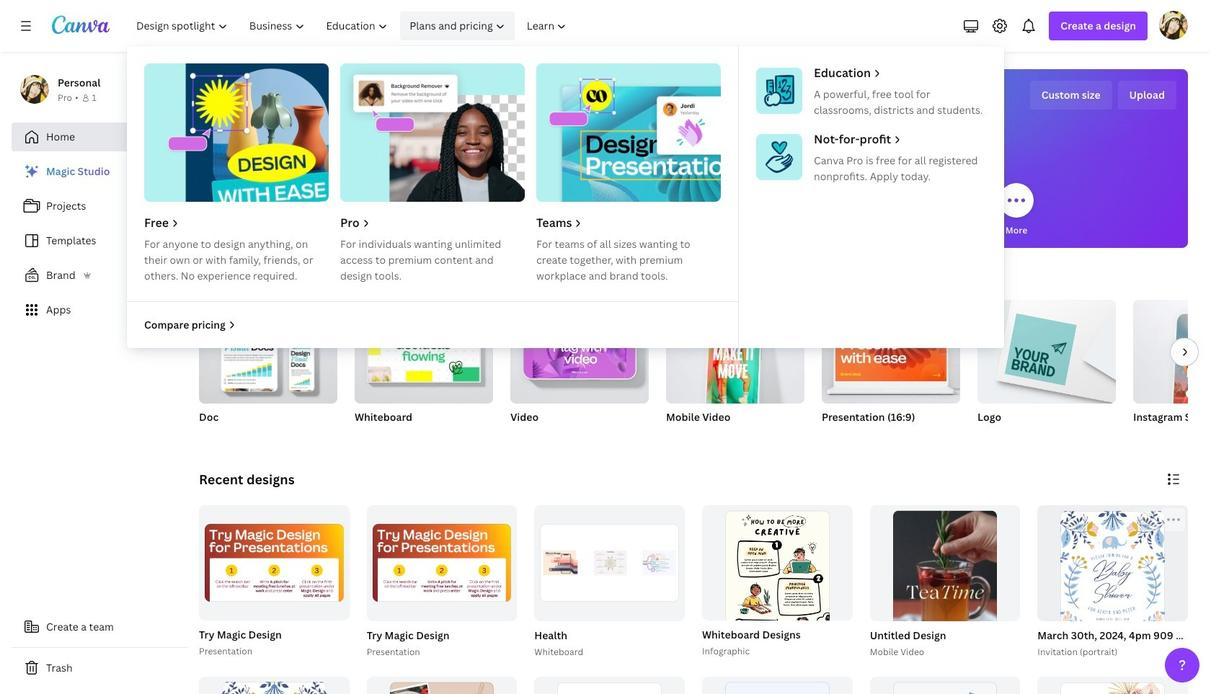 Task type: describe. For each thing, give the bounding box(es) containing it.
top level navigation element
[[127, 12, 1004, 348]]



Task type: locate. For each thing, give the bounding box(es) containing it.
menu
[[127, 46, 1004, 348]]

None search field
[[477, 134, 910, 163]]

group
[[978, 294, 1116, 443], [978, 294, 1116, 404], [199, 300, 337, 443], [199, 300, 337, 404], [355, 300, 493, 443], [355, 300, 493, 404], [510, 300, 649, 443], [510, 300, 649, 404], [666, 300, 805, 443], [666, 300, 805, 412], [822, 300, 960, 443], [822, 300, 960, 404], [1133, 300, 1211, 443], [1133, 300, 1211, 404], [196, 505, 349, 659], [199, 505, 349, 621], [364, 505, 517, 659], [367, 505, 517, 621], [532, 505, 685, 659], [534, 505, 685, 621], [699, 505, 853, 694], [702, 505, 853, 694], [867, 505, 1020, 694], [1035, 505, 1211, 659], [1038, 505, 1188, 657], [199, 677, 349, 694], [367, 677, 517, 694], [534, 677, 685, 694], [702, 677, 853, 694], [870, 677, 1020, 694], [1038, 677, 1188, 694]]

stephanie aranda image
[[1159, 11, 1188, 40]]

list
[[12, 157, 187, 324]]



Task type: vqa. For each thing, say whether or not it's contained in the screenshot.
a inside I'm sorry for any confusion, but as a digital assistant, I don't have specific information about Canva's office policies, including policies about bringing pets to work. My main function is to assist users with their design needs and answer questions related to using Canva. If you have any other questions about Canva's features or how to use them, feel free to ask!
no



